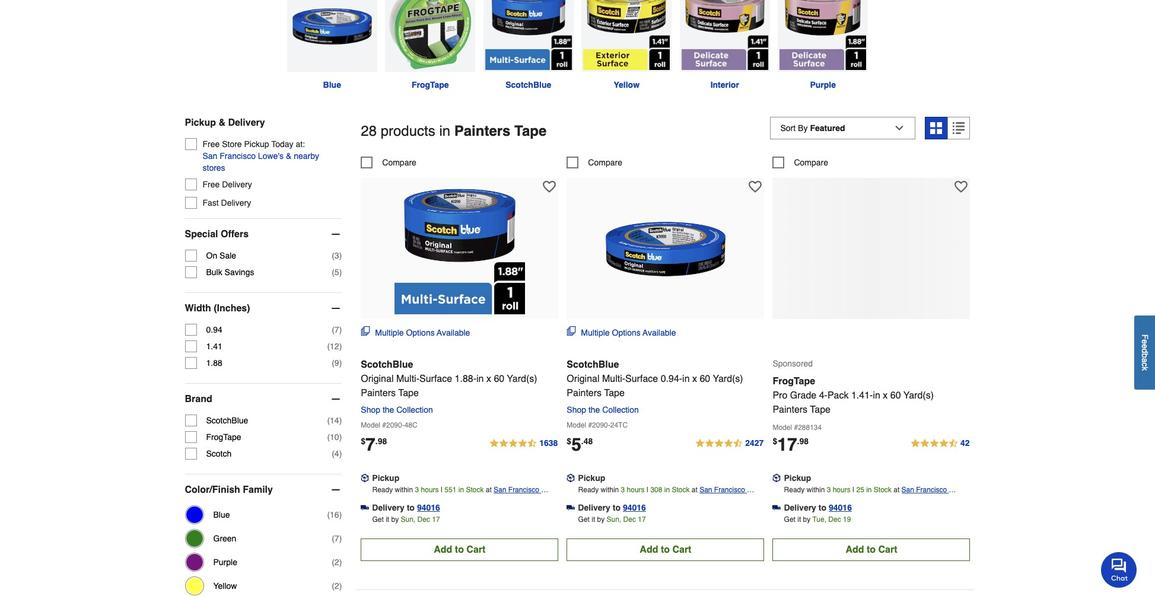 Task type: vqa. For each thing, say whether or not it's contained in the screenshot.
ORIGINAL inside ScotchBlue Original Multi-Surface 0.94-in x 60 Yard(s) Painters Tape
yes



Task type: locate. For each thing, give the bounding box(es) containing it.
get for ready within 3 hours | 308 in stock at san francisco lowe's
[[579, 516, 590, 524]]

brand
[[185, 394, 212, 405]]

2 get it by sun, dec 17 from the left
[[579, 516, 646, 524]]

9 ) from the top
[[339, 510, 342, 520]]

2 horizontal spatial dec
[[829, 516, 842, 524]]

1 e from the top
[[1141, 340, 1150, 345]]

2 get from the left
[[579, 516, 590, 524]]

compare inside 1003202270 element
[[382, 158, 417, 167]]

x inside scotchblue original multi-surface 0.94-in x 60 yard(s) painters tape
[[693, 374, 698, 384]]

francisco for ready within 3 hours | 308 in stock at san francisco lowe's
[[715, 486, 746, 494]]

1 .98 from the left
[[376, 437, 387, 446]]

stock right 551
[[466, 486, 484, 494]]

francisco
[[220, 151, 256, 161], [509, 486, 539, 494], [715, 486, 746, 494], [917, 486, 948, 494]]

1 horizontal spatial original
[[567, 374, 600, 384]]

original
[[361, 374, 394, 384], [567, 374, 600, 384]]

minus image
[[330, 228, 342, 240], [330, 303, 342, 315], [330, 484, 342, 496]]

1 horizontal spatial 60
[[700, 374, 711, 384]]

2 horizontal spatial cart
[[879, 545, 898, 555]]

within inside ready within 3 hours | 25 in stock at san francisco lowe's
[[807, 486, 825, 494]]

blue link
[[283, 0, 381, 91]]

1 horizontal spatial within
[[601, 486, 619, 494]]

multiple options available link up scotchblue original multi-surface 0.94-in x 60 yard(s) painters tape
[[567, 326, 676, 339]]

at:
[[296, 139, 305, 149]]

2 ) from the top
[[339, 268, 342, 277]]

grid view image
[[931, 122, 943, 134]]

2 multi- from the left
[[602, 374, 626, 384]]

60 right 1.41-
[[891, 390, 901, 401]]

2 shop the collection from the left
[[567, 405, 639, 415]]

1 vertical spatial ( 7 )
[[332, 534, 342, 544]]

0 horizontal spatial &
[[219, 117, 226, 128]]

family
[[243, 485, 273, 496]]

0 horizontal spatial available
[[437, 328, 470, 338]]

free down stores
[[203, 180, 220, 189]]

2 multiple options available from the left
[[581, 328, 676, 338]]

2 vertical spatial 7
[[335, 534, 339, 544]]

1 horizontal spatial shop the collection link
[[567, 405, 644, 415]]

0 horizontal spatial shop the collection
[[361, 405, 433, 415]]

( for blue
[[327, 510, 330, 520]]

1 horizontal spatial add
[[640, 545, 659, 555]]

minus image inside color/finish family button
[[330, 484, 342, 496]]

1 horizontal spatial multi-
[[602, 374, 626, 384]]

fast delivery
[[203, 198, 251, 208]]

stock
[[466, 486, 484, 494], [672, 486, 690, 494], [874, 486, 892, 494]]

2 ready from the left
[[579, 486, 599, 494]]

2 vertical spatial frogtape
[[206, 433, 241, 442]]

pickup
[[185, 117, 216, 128], [244, 139, 269, 149], [372, 473, 400, 483], [578, 473, 606, 483], [784, 473, 812, 483]]

) for 0.94
[[339, 325, 342, 335]]

17 for ready within 3 hours | 551 in stock at san francisco lowe's
[[432, 516, 440, 524]]

d
[[1141, 349, 1150, 354]]

yard(s) right 1.88- at the bottom of page
[[507, 374, 538, 384]]

1 horizontal spatial get
[[579, 516, 590, 524]]

0 horizontal spatial model
[[361, 421, 381, 430]]

94016 button
[[417, 502, 440, 514], [623, 502, 646, 514], [829, 502, 852, 514]]

) for bulk savings
[[339, 268, 342, 277]]

2 san francisco lowe's button from the left
[[700, 484, 765, 506]]

2 horizontal spatial hours
[[833, 486, 851, 494]]

7 up the 12 at the bottom left of the page
[[335, 325, 339, 335]]

2 collection from the left
[[603, 405, 639, 415]]

.98 inside $ 17 .98
[[798, 437, 809, 446]]

$ for 7
[[361, 437, 366, 446]]

1 horizontal spatial x
[[693, 374, 698, 384]]

1 shop the collection from the left
[[361, 405, 433, 415]]

( for scotch
[[332, 449, 335, 459]]

stock inside ready within 3 hours | 25 in stock at san francisco lowe's
[[874, 486, 892, 494]]

1 horizontal spatial at
[[692, 486, 698, 494]]

0 horizontal spatial multiple options available link
[[361, 326, 470, 339]]

1 | from the left
[[441, 486, 443, 494]]

2 2090- from the left
[[592, 421, 611, 430]]

3 $ from the left
[[773, 437, 778, 446]]

pickup image for ready within 3 hours | 551 in stock at san francisco lowe's
[[361, 474, 369, 483]]

the up model # 2090-48c
[[383, 405, 394, 415]]

minus image inside special offers button
[[330, 228, 342, 240]]

truck filled image for ready within 3 hours | 551 in stock at san francisco lowe's
[[361, 504, 369, 512]]

( for 0.94
[[332, 325, 335, 335]]

scotchblue
[[506, 80, 552, 90], [361, 360, 413, 370], [567, 360, 619, 370], [206, 416, 248, 426]]

1 horizontal spatial collection
[[603, 405, 639, 415]]

a
[[1141, 358, 1150, 363]]

stock for 25
[[874, 486, 892, 494]]

multiple options available link
[[361, 326, 470, 339], [567, 326, 676, 339]]

1002690438 element
[[567, 157, 623, 168]]

blue
[[323, 80, 341, 90], [213, 510, 230, 520]]

2 by from the left
[[598, 516, 605, 524]]

0 horizontal spatial options
[[406, 328, 435, 338]]

1 horizontal spatial ready
[[579, 486, 599, 494]]

$ right 2427
[[773, 437, 778, 446]]

0 horizontal spatial heart outline image
[[749, 180, 762, 193]]

lowe's for ready within 3 hours | 551 in stock at san francisco lowe's
[[494, 498, 516, 506]]

( 7 ) down 16
[[332, 534, 342, 544]]

) for green
[[339, 534, 342, 544]]

sun,
[[401, 516, 416, 524], [607, 516, 622, 524]]

0 vertical spatial yellow
[[614, 80, 640, 90]]

within for ready within 3 hours | 25 in stock at san francisco lowe's
[[807, 486, 825, 494]]

5 for $ 5 .48
[[572, 434, 582, 455]]

surface for 0.94-
[[626, 374, 658, 384]]

hours for 551
[[421, 486, 439, 494]]

0 horizontal spatial 94016 button
[[417, 502, 440, 514]]

0 horizontal spatial sun,
[[401, 516, 416, 524]]

2 horizontal spatial by
[[804, 516, 811, 524]]

2090-
[[386, 421, 405, 430], [592, 421, 611, 430]]

surface
[[420, 374, 452, 384], [626, 374, 658, 384]]

delivery to 94016 for ready within 3 hours | 308 in stock at san francisco lowe's
[[578, 503, 646, 513]]

stock for 551
[[466, 486, 484, 494]]

cart down ready within 3 hours | 308 in stock at san francisco lowe's
[[673, 545, 692, 555]]

cart down ready within 3 hours | 25 in stock at san francisco lowe's
[[879, 545, 898, 555]]

compare inside 5014105069 element
[[795, 158, 829, 167]]

1 surface from the left
[[420, 374, 452, 384]]

2090- for scotchblue original multi-surface 0.94-in x 60 yard(s) painters tape
[[592, 421, 611, 430]]

heart outline image
[[749, 180, 762, 193], [955, 180, 968, 193]]

model up $ 17 .98
[[773, 424, 793, 432]]

minus image inside width (inches) "button"
[[330, 303, 342, 315]]

delivery
[[228, 117, 265, 128], [222, 180, 252, 189], [221, 198, 251, 208], [372, 503, 405, 513], [578, 503, 611, 513], [784, 503, 817, 513]]

3 it from the left
[[798, 516, 802, 524]]

options for scotchblue original multi-surface 0.94-in x 60 yard(s) painters tape image
[[612, 328, 641, 338]]

2 pickup image from the left
[[773, 474, 781, 483]]

3 get from the left
[[785, 516, 796, 524]]

truck filled image
[[361, 504, 369, 512], [773, 504, 781, 512]]

1 horizontal spatial surface
[[626, 374, 658, 384]]

3 94016 button from the left
[[829, 502, 852, 514]]

94016 for 308
[[623, 503, 646, 513]]

3 stock from the left
[[874, 486, 892, 494]]

f e e d b a c k
[[1141, 335, 1150, 371]]

2 options from the left
[[612, 328, 641, 338]]

& up store
[[219, 117, 226, 128]]

surface inside scotchblue original multi-surface 1.88-in x 60 yard(s) painters tape
[[420, 374, 452, 384]]

1 horizontal spatial by
[[598, 516, 605, 524]]

at for 25
[[894, 486, 900, 494]]

options
[[406, 328, 435, 338], [612, 328, 641, 338]]

1.88
[[206, 358, 222, 368]]

17
[[778, 434, 798, 455], [432, 516, 440, 524], [638, 516, 646, 524]]

cart
[[467, 545, 486, 555], [673, 545, 692, 555], [879, 545, 898, 555]]

ready for ready within 3 hours | 551 in stock at san francisco lowe's
[[372, 486, 393, 494]]

9
[[335, 358, 339, 368]]

san inside san francisco lowe's & nearby stores
[[203, 151, 218, 161]]

within up the get it by tue, dec 19
[[807, 486, 825, 494]]

multiple
[[375, 328, 404, 338], [581, 328, 610, 338]]

0 horizontal spatial dec
[[418, 516, 430, 524]]

multi- for 1.88-
[[396, 374, 420, 384]]

0 vertical spatial free
[[203, 139, 220, 149]]

1 $ from the left
[[361, 437, 366, 446]]

shop the collection up model # 2090-24tc
[[567, 405, 639, 415]]

shop up model # 2090-48c
[[361, 405, 381, 415]]

shop for scotchblue original multi-surface 0.94-in x 60 yard(s) painters tape
[[567, 405, 587, 415]]

2 the from the left
[[589, 405, 600, 415]]

add to cart down ready within 3 hours | 308 in stock at san francisco lowe's
[[640, 545, 692, 555]]

francisco down the 42 button
[[917, 486, 948, 494]]

$ left .48
[[567, 437, 572, 446]]

ready within 3 hours | 308 in stock at san francisco lowe's
[[579, 486, 747, 506]]

0 horizontal spatial truck filled image
[[361, 504, 369, 512]]

1 ) from the top
[[339, 251, 342, 261]]

0 horizontal spatial 4.5 stars image
[[489, 437, 559, 451]]

model up .48
[[567, 421, 587, 430]]

3 left 551
[[415, 486, 419, 494]]

3 by from the left
[[804, 516, 811, 524]]

1 add from the left
[[434, 545, 453, 555]]

tape up 24tc
[[605, 388, 625, 399]]

1 horizontal spatial 5
[[572, 434, 582, 455]]

x right 0.94-
[[693, 374, 698, 384]]

pickup image
[[361, 474, 369, 483], [773, 474, 781, 483]]

1 ( 7 ) from the top
[[332, 325, 342, 335]]

1 delivery to 94016 from the left
[[372, 503, 440, 513]]

san
[[203, 151, 218, 161], [494, 486, 507, 494], [700, 486, 713, 494], [902, 486, 915, 494]]

it for ready within 3 hours | 25 in stock at san francisco lowe's
[[798, 516, 802, 524]]

sun, down ready within 3 hours | 308 in stock at san francisco lowe's
[[607, 516, 622, 524]]

0 horizontal spatial at
[[486, 486, 492, 494]]

0 horizontal spatial add to cart button
[[361, 539, 559, 561]]

surface inside scotchblue original multi-surface 0.94-in x 60 yard(s) painters tape
[[626, 374, 658, 384]]

blue up green
[[213, 510, 230, 520]]

2 horizontal spatial 94016
[[829, 503, 852, 513]]

pickup image down "actual price $17.98" element
[[773, 474, 781, 483]]

special offers
[[185, 229, 249, 240]]

2 minus image from the top
[[330, 303, 342, 315]]

minus image down ( 5 ) at the top of page
[[330, 303, 342, 315]]

1 ready from the left
[[372, 486, 393, 494]]

purple down green
[[213, 558, 237, 567]]

7 ) from the top
[[339, 433, 342, 442]]

lowe's for ready within 3 hours | 25 in stock at san francisco lowe's
[[902, 498, 924, 506]]

1.41-
[[852, 390, 873, 401]]

& down today
[[286, 151, 292, 161]]

get it by sun, dec 17 for ready within 3 hours | 551 in stock at san francisco lowe's
[[372, 516, 440, 524]]

12 ) from the top
[[339, 582, 342, 591]]

17 for ready within 3 hours | 308 in stock at san francisco lowe's
[[638, 516, 646, 524]]

pro
[[773, 390, 788, 401]]

multi- inside scotchblue original multi-surface 1.88-in x 60 yard(s) painters tape
[[396, 374, 420, 384]]

1 by from the left
[[391, 516, 399, 524]]

( for yellow
[[332, 582, 335, 591]]

stores
[[203, 163, 225, 173]]

ready up the get it by tue, dec 19
[[785, 486, 805, 494]]

2090- for scotchblue original multi-surface 1.88-in x 60 yard(s) painters tape
[[386, 421, 405, 430]]

1 original from the left
[[361, 374, 394, 384]]

2 add to cart from the left
[[640, 545, 692, 555]]

francisco for ready within 3 hours | 551 in stock at san francisco lowe's
[[509, 486, 539, 494]]

3 compare from the left
[[795, 158, 829, 167]]

c
[[1141, 363, 1150, 367]]

.98 for 7
[[376, 437, 387, 446]]

stock inside ready within 3 hours | 551 in stock at san francisco lowe's
[[466, 486, 484, 494]]

3 hours from the left
[[833, 486, 851, 494]]

add down ready within 3 hours | 551 in stock at san francisco lowe's at the bottom left of the page
[[434, 545, 453, 555]]

the for scotchblue original multi-surface 1.88-in x 60 yard(s) painters tape
[[383, 405, 394, 415]]

( 7 )
[[332, 325, 342, 335], [332, 534, 342, 544]]

add down ready within 3 hours | 308 in stock at san francisco lowe's
[[640, 545, 659, 555]]

available
[[437, 328, 470, 338], [643, 328, 676, 338]]

1 get from the left
[[372, 516, 384, 524]]

0 vertical spatial minus image
[[330, 228, 342, 240]]

308
[[651, 486, 663, 494]]

painters tape use location interior image
[[680, 0, 770, 72]]

1 collection from the left
[[397, 405, 433, 415]]

blue down painters tape color/finish family blue "image"
[[323, 80, 341, 90]]

get for ready within 3 hours | 551 in stock at san francisco lowe's
[[372, 516, 384, 524]]

2 horizontal spatial get
[[785, 516, 796, 524]]

francisco inside ready within 3 hours | 551 in stock at san francisco lowe's
[[509, 486, 539, 494]]

1 dec from the left
[[418, 516, 430, 524]]

frogtape
[[412, 80, 449, 90], [773, 376, 816, 387], [206, 433, 241, 442]]

pickup image down actual price $7.98 element
[[361, 474, 369, 483]]

0 horizontal spatial shop
[[361, 405, 381, 415]]

0 vertical spatial 2
[[335, 558, 339, 567]]

add to cart button down ready within 3 hours | 551 in stock at san francisco lowe's at the bottom left of the page
[[361, 539, 559, 561]]

hours inside ready within 3 hours | 308 in stock at san francisco lowe's
[[627, 486, 645, 494]]

1 4.5 stars image from the left
[[489, 437, 559, 451]]

.98 inside $ 7 .98
[[376, 437, 387, 446]]

yellow
[[614, 80, 640, 90], [213, 582, 237, 591]]

1 horizontal spatial stock
[[672, 486, 690, 494]]

( 4 )
[[332, 449, 342, 459]]

add to cart button down ready within 3 hours | 308 in stock at san francisco lowe's
[[567, 539, 765, 561]]

by for ready within 3 hours | 308 in stock at san francisco lowe's
[[598, 516, 605, 524]]

purple link
[[774, 0, 873, 91]]

1 horizontal spatial the
[[589, 405, 600, 415]]

1 multiple options available link from the left
[[361, 326, 470, 339]]

add to cart button
[[361, 539, 559, 561], [567, 539, 765, 561], [773, 539, 971, 561]]

2 94016 from the left
[[623, 503, 646, 513]]

0 horizontal spatial 94016
[[417, 503, 440, 513]]

0 horizontal spatial $
[[361, 437, 366, 446]]

60 inside the frogtape pro grade 4-pack 1.41-in x 60 yard(s) painters tape
[[891, 390, 901, 401]]

25
[[857, 486, 865, 494]]

7 for 0.94
[[335, 325, 339, 335]]

1 horizontal spatial hours
[[627, 486, 645, 494]]

the
[[383, 405, 394, 415], [589, 405, 600, 415]]

0 vertical spatial frogtape
[[412, 80, 449, 90]]

1 truck filled image from the left
[[361, 504, 369, 512]]

0 vertical spatial ( 7 )
[[332, 325, 342, 335]]

17 down ready within 3 hours | 551 in stock at san francisco lowe's at the bottom left of the page
[[432, 516, 440, 524]]

within for ready within 3 hours | 551 in stock at san francisco lowe's
[[395, 486, 413, 494]]

offers
[[221, 229, 249, 240]]

stock right 308
[[672, 486, 690, 494]]

hours for 25
[[833, 486, 851, 494]]

dec down ready within 3 hours | 308 in stock at san francisco lowe's
[[624, 516, 636, 524]]

0 horizontal spatial purple
[[213, 558, 237, 567]]

francisco down store
[[220, 151, 256, 161]]

special
[[185, 229, 218, 240]]

2 horizontal spatial add to cart button
[[773, 539, 971, 561]]

pickup down "actual price $17.98" element
[[784, 473, 812, 483]]

0 horizontal spatial multi-
[[396, 374, 420, 384]]

surface left 0.94-
[[626, 374, 658, 384]]

0 horizontal spatial original
[[361, 374, 394, 384]]

san inside ready within 3 hours | 551 in stock at san francisco lowe's
[[494, 486, 507, 494]]

1 at from the left
[[486, 486, 492, 494]]

0 horizontal spatial it
[[386, 516, 390, 524]]

hours left 308
[[627, 486, 645, 494]]

11 ) from the top
[[339, 558, 342, 567]]

17 down ready within 3 hours | 308 in stock at san francisco lowe's
[[638, 516, 646, 524]]

1 minus image from the top
[[330, 228, 342, 240]]

1 94016 button from the left
[[417, 502, 440, 514]]

1 vertical spatial ( 2 )
[[332, 582, 342, 591]]

x inside scotchblue original multi-surface 1.88-in x 60 yard(s) painters tape
[[487, 374, 491, 384]]

model for original multi-surface 0.94-in x 60 yard(s) painters tape
[[567, 421, 587, 430]]

compare inside 1002690438 element
[[588, 158, 623, 167]]

scotchblue inside scotchblue original multi-surface 0.94-in x 60 yard(s) painters tape
[[567, 360, 619, 370]]

lowe's inside ready within 3 hours | 308 in stock at san francisco lowe's
[[700, 498, 722, 506]]

3
[[335, 251, 339, 261], [415, 486, 419, 494], [621, 486, 625, 494], [827, 486, 831, 494]]

1 pickup image from the left
[[361, 474, 369, 483]]

2 horizontal spatial frogtape
[[773, 376, 816, 387]]

1 horizontal spatial get it by sun, dec 17
[[579, 516, 646, 524]]

| inside ready within 3 hours | 308 in stock at san francisco lowe's
[[647, 486, 649, 494]]

1 horizontal spatial blue
[[323, 80, 341, 90]]

) for yellow
[[339, 582, 342, 591]]

& inside san francisco lowe's & nearby stores
[[286, 151, 292, 161]]

within inside ready within 3 hours | 551 in stock at san francisco lowe's
[[395, 486, 413, 494]]

original for original multi-surface 0.94-in x 60 yard(s) painters tape
[[567, 374, 600, 384]]

1 horizontal spatial shop the collection
[[567, 405, 639, 415]]

2 horizontal spatial 4.5 stars image
[[911, 437, 971, 451]]

in inside ready within 3 hours | 551 in stock at san francisco lowe's
[[459, 486, 464, 494]]

shop the collection link up model # 2090-24tc
[[567, 405, 644, 415]]

stock inside ready within 3 hours | 308 in stock at san francisco lowe's
[[672, 486, 690, 494]]

ready down actual price $7.98 element
[[372, 486, 393, 494]]

1 sun, from the left
[[401, 516, 416, 524]]

lowe's inside ready within 3 hours | 551 in stock at san francisco lowe's
[[494, 498, 516, 506]]

options for scotchblue original multi-surface 1.88-in x 60 yard(s) painters tape image
[[406, 328, 435, 338]]

francisco inside ready within 3 hours | 308 in stock at san francisco lowe's
[[715, 486, 746, 494]]

original inside scotchblue original multi-surface 0.94-in x 60 yard(s) painters tape
[[567, 374, 600, 384]]

2 stock from the left
[[672, 486, 690, 494]]

60 right 0.94-
[[700, 374, 711, 384]]

yard(s)
[[507, 374, 538, 384], [713, 374, 744, 384], [904, 390, 934, 401]]

grade
[[791, 390, 817, 401]]

2 dec from the left
[[624, 516, 636, 524]]

1 horizontal spatial #
[[588, 421, 592, 430]]

2 at from the left
[[692, 486, 698, 494]]

2 vertical spatial minus image
[[330, 484, 342, 496]]

get for ready within 3 hours | 25 in stock at san francisco lowe's
[[785, 516, 796, 524]]

0 horizontal spatial hours
[[421, 486, 439, 494]]

2090- up actual price $7.98 element
[[386, 421, 405, 430]]

francisco down 2427 button
[[715, 486, 746, 494]]

$ inside the $ 5 .48
[[567, 437, 572, 446]]

1 cart from the left
[[467, 545, 486, 555]]

ready for ready within 3 hours | 25 in stock at san francisco lowe's
[[785, 486, 805, 494]]

e up b
[[1141, 344, 1150, 349]]

3 add to cart button from the left
[[773, 539, 971, 561]]

0 vertical spatial 5
[[335, 268, 339, 277]]

hours inside ready within 3 hours | 551 in stock at san francisco lowe's
[[421, 486, 439, 494]]

1 horizontal spatial model
[[567, 421, 587, 430]]

1 multiple from the left
[[375, 328, 404, 338]]

1 horizontal spatial 17
[[638, 516, 646, 524]]

1 horizontal spatial pickup image
[[773, 474, 781, 483]]

60 for 0.94-
[[700, 374, 711, 384]]

delivery up free store pickup today at:
[[228, 117, 265, 128]]

( 2 ) for yellow
[[332, 582, 342, 591]]

original up model # 2090-24tc
[[567, 374, 600, 384]]

1 the from the left
[[383, 405, 394, 415]]

tape down 4-
[[811, 405, 831, 415]]

| inside ready within 3 hours | 551 in stock at san francisco lowe's
[[441, 486, 443, 494]]

3 within from the left
[[807, 486, 825, 494]]

pickup up stores
[[185, 117, 216, 128]]

4.5 stars image containing 42
[[911, 437, 971, 451]]

1 horizontal spatial frogtape
[[412, 80, 449, 90]]

4.5 stars image
[[489, 437, 559, 451], [695, 437, 765, 451], [911, 437, 971, 451]]

0 horizontal spatial get
[[372, 516, 384, 524]]

.98 for 17
[[798, 437, 809, 446]]

free delivery
[[203, 180, 252, 189]]

by
[[391, 516, 399, 524], [598, 516, 605, 524], [804, 516, 811, 524]]

shop
[[361, 405, 381, 415], [567, 405, 587, 415]]

1 horizontal spatial 4.5 stars image
[[695, 437, 765, 451]]

san right 25 in the right bottom of the page
[[902, 486, 915, 494]]

$ inside $ 17 .98
[[773, 437, 778, 446]]

x for 1.88-
[[487, 374, 491, 384]]

tape up heart outline image
[[515, 123, 547, 139]]

2 surface from the left
[[626, 374, 658, 384]]

add to cart button down 19
[[773, 539, 971, 561]]

multi- up "48c"
[[396, 374, 420, 384]]

1 horizontal spatial dec
[[624, 516, 636, 524]]

san francisco lowe's button down 2427 button
[[700, 484, 765, 506]]

1 horizontal spatial .98
[[798, 437, 809, 446]]

shop the collection link for original multi-surface 1.88-in x 60 yard(s) painters tape
[[361, 405, 438, 415]]

5 down ( 3 )
[[335, 268, 339, 277]]

6 ) from the top
[[339, 416, 342, 426]]

yard(s) right 0.94-
[[713, 374, 744, 384]]

scotchblue link
[[480, 0, 578, 91]]

3 inside ready within 3 hours | 308 in stock at san francisco lowe's
[[621, 486, 625, 494]]

| left 308
[[647, 486, 649, 494]]

| inside ready within 3 hours | 25 in stock at san francisco lowe's
[[853, 486, 855, 494]]

free left store
[[203, 139, 220, 149]]

28
[[361, 123, 377, 139]]

| for 25
[[853, 486, 855, 494]]

( 7 ) up the 12 at the bottom left of the page
[[332, 325, 342, 335]]

lowe's inside ready within 3 hours | 25 in stock at san francisco lowe's
[[902, 498, 924, 506]]

2 sun, from the left
[[607, 516, 622, 524]]

multiple options available link for scotchblue original multi-surface 1.88-in x 60 yard(s) painters tape image
[[361, 326, 470, 339]]

| left 551
[[441, 486, 443, 494]]

5 right 1638 at the left
[[572, 434, 582, 455]]

francisco inside ready within 3 hours | 25 in stock at san francisco lowe's
[[917, 486, 948, 494]]

dec left 19
[[829, 516, 842, 524]]

2 horizontal spatial add
[[846, 545, 865, 555]]

frogtape inside the frogtape pro grade 4-pack 1.41-in x 60 yard(s) painters tape
[[773, 376, 816, 387]]

dec for 308
[[624, 516, 636, 524]]

at right 25 in the right bottom of the page
[[894, 486, 900, 494]]

1 horizontal spatial shop
[[567, 405, 587, 415]]

at inside ready within 3 hours | 551 in stock at san francisco lowe's
[[486, 486, 492, 494]]

) for 1.41
[[339, 342, 342, 351]]

0 horizontal spatial 5
[[335, 268, 339, 277]]

$ for 17
[[773, 437, 778, 446]]

5 ) from the top
[[339, 358, 342, 368]]

minus image up 16
[[330, 484, 342, 496]]

tape inside scotchblue original multi-surface 1.88-in x 60 yard(s) painters tape
[[398, 388, 419, 399]]

multiple for scotchblue original multi-surface 0.94-in x 60 yard(s) painters tape image
[[581, 328, 610, 338]]

1 shop the collection link from the left
[[361, 405, 438, 415]]

san inside ready within 3 hours | 25 in stock at san francisco lowe's
[[902, 486, 915, 494]]

k
[[1141, 367, 1150, 371]]

2 delivery to 94016 from the left
[[578, 503, 646, 513]]

collection up 24tc
[[603, 405, 639, 415]]

hours inside ready within 3 hours | 25 in stock at san francisco lowe's
[[833, 486, 851, 494]]

yard(s) inside scotchblue original multi-surface 1.88-in x 60 yard(s) painters tape
[[507, 374, 538, 384]]

today
[[271, 139, 294, 149]]

at right 308
[[692, 486, 698, 494]]

multi- inside scotchblue original multi-surface 0.94-in x 60 yard(s) painters tape
[[602, 374, 626, 384]]

0 horizontal spatial collection
[[397, 405, 433, 415]]

0 horizontal spatial delivery to 94016
[[372, 503, 440, 513]]

1 heart outline image from the left
[[749, 180, 762, 193]]

in inside scotchblue original multi-surface 1.88-in x 60 yard(s) painters tape
[[477, 374, 484, 384]]

4.5 stars image for 5
[[695, 437, 765, 451]]

original for original multi-surface 1.88-in x 60 yard(s) painters tape
[[361, 374, 394, 384]]

multi- up 24tc
[[602, 374, 626, 384]]

francisco down 1638 button
[[509, 486, 539, 494]]

2 horizontal spatial 60
[[891, 390, 901, 401]]

2 within from the left
[[601, 486, 619, 494]]

2 original from the left
[[567, 374, 600, 384]]

.98 down model # 2090-48c
[[376, 437, 387, 446]]

delivery right truck filled icon
[[578, 503, 611, 513]]

1 add to cart button from the left
[[361, 539, 559, 561]]

x inside the frogtape pro grade 4-pack 1.41-in x 60 yard(s) painters tape
[[883, 390, 888, 401]]

0 vertical spatial ( 2 )
[[332, 558, 342, 567]]

2 | from the left
[[647, 486, 649, 494]]

$ 17 .98
[[773, 434, 809, 455]]

1 available from the left
[[437, 328, 470, 338]]

4.5 stars image for 17
[[911, 437, 971, 451]]

sponsored
[[773, 359, 813, 368]]

collection
[[397, 405, 433, 415], [603, 405, 639, 415]]

painters tape brand frogtape image
[[385, 0, 476, 72]]

e
[[1141, 340, 1150, 345], [1141, 344, 1150, 349]]

2 horizontal spatial ready
[[785, 486, 805, 494]]

0 horizontal spatial shop the collection link
[[361, 405, 438, 415]]

2 cart from the left
[[673, 545, 692, 555]]

60 inside scotchblue original multi-surface 0.94-in x 60 yard(s) painters tape
[[700, 374, 711, 384]]

add down 19
[[846, 545, 865, 555]]

pickup right pickup icon
[[578, 473, 606, 483]]

2 horizontal spatial $
[[773, 437, 778, 446]]

7 down model # 2090-48c
[[366, 434, 376, 455]]

| left 25 in the right bottom of the page
[[853, 486, 855, 494]]

within inside ready within 3 hours | 308 in stock at san francisco lowe's
[[601, 486, 619, 494]]

4.5 stars image containing 2427
[[695, 437, 765, 451]]

ready
[[372, 486, 393, 494], [579, 486, 599, 494], [785, 486, 805, 494]]

3 for ready within 3 hours | 551 in stock at san francisco lowe's
[[415, 486, 419, 494]]

3 san francisco lowe's button from the left
[[902, 484, 971, 506]]

1 stock from the left
[[466, 486, 484, 494]]

at right 551
[[486, 486, 492, 494]]

1 within from the left
[[395, 486, 413, 494]]

ready inside ready within 3 hours | 551 in stock at san francisco lowe's
[[372, 486, 393, 494]]

2
[[335, 558, 339, 567], [335, 582, 339, 591]]

shop the collection link up model # 2090-48c
[[361, 405, 438, 415]]

at inside ready within 3 hours | 25 in stock at san francisco lowe's
[[894, 486, 900, 494]]

0 horizontal spatial .98
[[376, 437, 387, 446]]

2 horizontal spatial add to cart
[[846, 545, 898, 555]]

minus image
[[330, 393, 342, 405]]

(
[[332, 251, 335, 261], [332, 268, 335, 277], [332, 325, 335, 335], [327, 342, 330, 351], [332, 358, 335, 368], [327, 416, 330, 426], [327, 433, 330, 442], [332, 449, 335, 459], [327, 510, 330, 520], [332, 534, 335, 544], [332, 558, 335, 567], [332, 582, 335, 591]]

options up scotchblue original multi-surface 1.88-in x 60 yard(s) painters tape
[[406, 328, 435, 338]]

2 ( 7 ) from the top
[[332, 534, 342, 544]]

1 multi- from the left
[[396, 374, 420, 384]]

multiple options available up scotchblue original multi-surface 0.94-in x 60 yard(s) painters tape
[[581, 328, 676, 338]]

to
[[407, 503, 415, 513], [613, 503, 621, 513], [819, 503, 827, 513], [455, 545, 464, 555], [661, 545, 670, 555], [867, 545, 876, 555]]

ready inside ready within 3 hours | 308 in stock at san francisco lowe's
[[579, 486, 599, 494]]

get it by sun, dec 17
[[372, 516, 440, 524], [579, 516, 646, 524]]

yard(s) inside scotchblue original multi-surface 0.94-in x 60 yard(s) painters tape
[[713, 374, 744, 384]]

$ inside $ 7 .98
[[361, 437, 366, 446]]

$
[[361, 437, 366, 446], [567, 437, 572, 446], [773, 437, 778, 446]]

hours left 551
[[421, 486, 439, 494]]

) for scotchblue
[[339, 416, 342, 426]]

x right 1.88- at the bottom of page
[[487, 374, 491, 384]]

1 2 from the top
[[335, 558, 339, 567]]

3 at from the left
[[894, 486, 900, 494]]

(inches)
[[214, 303, 250, 314]]

1 vertical spatial 5
[[572, 434, 582, 455]]

3 inside ready within 3 hours | 551 in stock at san francisco lowe's
[[415, 486, 419, 494]]

1 horizontal spatial truck filled image
[[773, 504, 781, 512]]

free for free store pickup today at:
[[203, 139, 220, 149]]

multiple options available for scotchblue original multi-surface 1.88-in x 60 yard(s) painters tape image
[[375, 328, 470, 338]]

8 ) from the top
[[339, 449, 342, 459]]

# up actual price $7.98 element
[[382, 421, 386, 430]]

options up scotchblue original multi-surface 0.94-in x 60 yard(s) painters tape
[[612, 328, 641, 338]]

1 shop from the left
[[361, 405, 381, 415]]

0 horizontal spatial blue
[[213, 510, 230, 520]]

2 $ from the left
[[567, 437, 572, 446]]

shop for scotchblue original multi-surface 1.88-in x 60 yard(s) painters tape
[[361, 405, 381, 415]]

3 inside ready within 3 hours | 25 in stock at san francisco lowe's
[[827, 486, 831, 494]]

model for original multi-surface 1.88-in x 60 yard(s) painters tape
[[361, 421, 381, 430]]

model # 2090-48c
[[361, 421, 418, 430]]

0 horizontal spatial #
[[382, 421, 386, 430]]

stock right 25 in the right bottom of the page
[[874, 486, 892, 494]]

2 .98 from the left
[[798, 437, 809, 446]]

tape
[[515, 123, 547, 139], [398, 388, 419, 399], [605, 388, 625, 399], [811, 405, 831, 415]]

ready inside ready within 3 hours | 25 in stock at san francisco lowe's
[[785, 486, 805, 494]]

get it by sun, dec 17 down ready within 3 hours | 308 in stock at san francisco lowe's
[[579, 516, 646, 524]]

4.5 stars image containing 1638
[[489, 437, 559, 451]]

products
[[381, 123, 436, 139]]

get it by sun, dec 17 down ready within 3 hours | 551 in stock at san francisco lowe's at the bottom left of the page
[[372, 516, 440, 524]]

yellow down green
[[213, 582, 237, 591]]

1 94016 from the left
[[417, 503, 440, 513]]

2 horizontal spatial within
[[807, 486, 825, 494]]

dec down ready within 3 hours | 551 in stock at san francisco lowe's at the bottom left of the page
[[418, 516, 430, 524]]

cart down ready within 3 hours | 551 in stock at san francisco lowe's at the bottom left of the page
[[467, 545, 486, 555]]

2 compare from the left
[[588, 158, 623, 167]]

0 horizontal spatial cart
[[467, 545, 486, 555]]

( for scotchblue
[[327, 416, 330, 426]]

original inside scotchblue original multi-surface 1.88-in x 60 yard(s) painters tape
[[361, 374, 394, 384]]

0 horizontal spatial multiple
[[375, 328, 404, 338]]

truck filled image for ready within 3 hours | 25 in stock at san francisco lowe's
[[773, 504, 781, 512]]

2 multiple from the left
[[581, 328, 610, 338]]

1 2090- from the left
[[386, 421, 405, 430]]

shop up model # 2090-24tc
[[567, 405, 587, 415]]

( 12 )
[[327, 342, 342, 351]]

60 inside scotchblue original multi-surface 1.88-in x 60 yard(s) painters tape
[[494, 374, 505, 384]]

it for ready within 3 hours | 551 in stock at san francisco lowe's
[[386, 516, 390, 524]]

( 2 )
[[332, 558, 342, 567], [332, 582, 342, 591]]

minus image for width (inches)
[[330, 303, 342, 315]]

2 horizontal spatial at
[[894, 486, 900, 494]]

2 horizontal spatial 94016 button
[[829, 502, 852, 514]]

4 ) from the top
[[339, 342, 342, 351]]

san inside ready within 3 hours | 308 in stock at san francisco lowe's
[[700, 486, 713, 494]]

0 horizontal spatial the
[[383, 405, 394, 415]]

san francisco lowe's button left truck filled icon
[[494, 484, 559, 506]]

painters
[[455, 123, 511, 139], [361, 388, 396, 399], [567, 388, 602, 399], [773, 405, 808, 415]]

3 dec from the left
[[829, 516, 842, 524]]

3 ready from the left
[[785, 486, 805, 494]]

2 horizontal spatial it
[[798, 516, 802, 524]]

model up actual price $7.98 element
[[361, 421, 381, 430]]

at inside ready within 3 hours | 308 in stock at san francisco lowe's
[[692, 486, 698, 494]]

1 multiple options available from the left
[[375, 328, 470, 338]]

1 free from the top
[[203, 139, 220, 149]]

$ right 10
[[361, 437, 366, 446]]



Task type: describe. For each thing, give the bounding box(es) containing it.
2 for yellow
[[335, 582, 339, 591]]

f
[[1141, 335, 1150, 340]]

) for scotch
[[339, 449, 342, 459]]

0 vertical spatial &
[[219, 117, 226, 128]]

truck filled image
[[567, 504, 575, 512]]

1 vertical spatial 7
[[366, 434, 376, 455]]

compare for 1003202270 element
[[382, 158, 417, 167]]

tape inside scotchblue original multi-surface 0.94-in x 60 yard(s) painters tape
[[605, 388, 625, 399]]

| for 551
[[441, 486, 443, 494]]

0.94
[[206, 325, 222, 335]]

0.94-
[[661, 374, 683, 384]]

2 add to cart button from the left
[[567, 539, 765, 561]]

4
[[335, 449, 339, 459]]

delivery to 94016 for ready within 3 hours | 551 in stock at san francisco lowe's
[[372, 503, 440, 513]]

scotchblue original multi-surface 1.88-in x 60 yard(s) painters tape
[[361, 360, 538, 399]]

multiple options available link for scotchblue original multi-surface 0.94-in x 60 yard(s) painters tape image
[[567, 326, 676, 339]]

delivery up fast delivery
[[222, 180, 252, 189]]

288134
[[798, 424, 822, 432]]

$ for 5
[[567, 437, 572, 446]]

) for frogtape
[[339, 433, 342, 442]]

model # 2090-24tc
[[567, 421, 628, 430]]

collection for 0.94-
[[603, 405, 639, 415]]

minus image for color/finish family
[[330, 484, 342, 496]]

special offers button
[[185, 219, 342, 250]]

f e e d b a c k button
[[1135, 316, 1156, 390]]

0 vertical spatial blue
[[323, 80, 341, 90]]

( 3 )
[[332, 251, 342, 261]]

color/finish family button
[[185, 475, 342, 506]]

7 for green
[[335, 534, 339, 544]]

24tc
[[611, 421, 628, 430]]

tape inside the frogtape pro grade 4-pack 1.41-in x 60 yard(s) painters tape
[[811, 405, 831, 415]]

store
[[222, 139, 242, 149]]

94016 button for 308
[[623, 502, 646, 514]]

available for multiple options available "link" for scotchblue original multi-surface 0.94-in x 60 yard(s) painters tape image
[[643, 328, 676, 338]]

pickup up san francisco lowe's & nearby stores
[[244, 139, 269, 149]]

scotchblue original multi-surface 1.88-in x 60 yard(s) painters tape image
[[395, 184, 525, 314]]

2427 button
[[695, 437, 765, 451]]

on sale
[[206, 251, 236, 261]]

.48
[[582, 437, 593, 446]]

painters inside scotchblue original multi-surface 0.94-in x 60 yard(s) painters tape
[[567, 388, 602, 399]]

sun, for ready within 3 hours | 551 in stock at san francisco lowe's
[[401, 516, 416, 524]]

2 heart outline image from the left
[[955, 180, 968, 193]]

( for green
[[332, 534, 335, 544]]

at for 308
[[692, 486, 698, 494]]

in inside scotchblue original multi-surface 0.94-in x 60 yard(s) painters tape
[[683, 374, 690, 384]]

( for on sale
[[332, 251, 335, 261]]

$ 5 .48
[[567, 434, 593, 455]]

2 for purple
[[335, 558, 339, 567]]

19
[[844, 516, 851, 524]]

2 horizontal spatial #
[[795, 424, 798, 432]]

san francisco lowe's & nearby stores button
[[203, 150, 342, 174]]

( 5 )
[[332, 268, 342, 277]]

francisco for ready within 3 hours | 25 in stock at san francisco lowe's
[[917, 486, 948, 494]]

san for ready within 3 hours | 308 in stock at san francisco lowe's
[[700, 486, 713, 494]]

( 2 ) for purple
[[332, 558, 342, 567]]

yard(s) for original multi-surface 1.88-in x 60 yard(s) painters tape
[[507, 374, 538, 384]]

width (inches)
[[185, 303, 250, 314]]

san francisco lowe's button for ready within 3 hours | 551 in stock at san francisco lowe's
[[494, 484, 559, 506]]

48c
[[405, 421, 418, 430]]

the for scotchblue original multi-surface 0.94-in x 60 yard(s) painters tape
[[589, 405, 600, 415]]

0 horizontal spatial frogtape
[[206, 433, 241, 442]]

lowe's inside san francisco lowe's & nearby stores
[[258, 151, 284, 161]]

ready within 3 hours | 551 in stock at san francisco lowe's
[[372, 486, 541, 506]]

san francisco lowe's button for ready within 3 hours | 308 in stock at san francisco lowe's
[[700, 484, 765, 506]]

painters tape brand scotchblue image
[[484, 0, 574, 72]]

5014105069 element
[[773, 157, 829, 168]]

( for bulk savings
[[332, 268, 335, 277]]

dec for 551
[[418, 516, 430, 524]]

get it by sun, dec 17 for ready within 3 hours | 308 in stock at san francisco lowe's
[[579, 516, 646, 524]]

scotchblue inside scotchblue link
[[506, 80, 552, 90]]

3 for ready within 3 hours | 25 in stock at san francisco lowe's
[[827, 486, 831, 494]]

3 add to cart from the left
[[846, 545, 898, 555]]

x for 0.94-
[[693, 374, 698, 384]]

pickup image
[[567, 474, 575, 483]]

10
[[330, 433, 339, 442]]

actual price $7.98 element
[[361, 434, 387, 455]]

pickup for ready within 3 hours | 551 in stock at san francisco lowe's
[[372, 473, 400, 483]]

frogtape link
[[381, 0, 480, 91]]

1 vertical spatial yellow
[[213, 582, 237, 591]]

28 products in painters tape
[[361, 123, 547, 139]]

delivery to 94016 for ready within 3 hours | 25 in stock at san francisco lowe's
[[784, 503, 852, 513]]

delivery up the get it by tue, dec 19
[[784, 503, 817, 513]]

14
[[330, 416, 339, 426]]

1.41
[[206, 342, 222, 351]]

94016 button for 25
[[829, 502, 852, 514]]

delivery right 16
[[372, 503, 405, 513]]

) for purple
[[339, 558, 342, 567]]

3 add from the left
[[846, 545, 865, 555]]

chat invite button image
[[1102, 552, 1138, 588]]

2 e from the top
[[1141, 344, 1150, 349]]

2 horizontal spatial model
[[773, 424, 793, 432]]

1 vertical spatial purple
[[213, 558, 237, 567]]

dec for 25
[[829, 516, 842, 524]]

2 add from the left
[[640, 545, 659, 555]]

bulk savings
[[206, 268, 254, 277]]

interior
[[711, 80, 740, 90]]

it for ready within 3 hours | 308 in stock at san francisco lowe's
[[592, 516, 596, 524]]

in inside the frogtape pro grade 4-pack 1.41-in x 60 yard(s) painters tape
[[873, 390, 881, 401]]

94016 button for 551
[[417, 502, 440, 514]]

get it by tue, dec 19
[[785, 516, 851, 524]]

shop the collection for scotchblue original multi-surface 1.88-in x 60 yard(s) painters tape
[[361, 405, 433, 415]]

heart outline image
[[543, 180, 556, 193]]

yellow link
[[578, 0, 676, 91]]

( for purple
[[332, 558, 335, 567]]

shop the collection for scotchblue original multi-surface 0.94-in x 60 yard(s) painters tape
[[567, 405, 639, 415]]

sun, for ready within 3 hours | 308 in stock at san francisco lowe's
[[607, 516, 622, 524]]

by for ready within 3 hours | 25 in stock at san francisco lowe's
[[804, 516, 811, 524]]

by for ready within 3 hours | 551 in stock at san francisco lowe's
[[391, 516, 399, 524]]

within for ready within 3 hours | 308 in stock at san francisco lowe's
[[601, 486, 619, 494]]

94016 for 25
[[829, 503, 852, 513]]

scotch
[[206, 449, 232, 459]]

in inside ready within 3 hours | 308 in stock at san francisco lowe's
[[665, 486, 670, 494]]

1003202270 element
[[361, 157, 417, 168]]

pickup for ready within 3 hours | 25 in stock at san francisco lowe's
[[784, 473, 812, 483]]

painters tape color/finish family yellow image
[[582, 0, 672, 72]]

pickup for ready within 3 hours | 308 in stock at san francisco lowe's
[[578, 473, 606, 483]]

painters inside the frogtape pro grade 4-pack 1.41-in x 60 yard(s) painters tape
[[773, 405, 808, 415]]

42 button
[[911, 437, 971, 451]]

san francisco lowe's & nearby stores
[[203, 151, 319, 173]]

green
[[213, 534, 237, 544]]

actual price $5.48 element
[[567, 434, 593, 455]]

( for 1.41
[[327, 342, 330, 351]]

sale
[[220, 251, 236, 261]]

free store pickup today at:
[[203, 139, 305, 149]]

savings
[[225, 268, 254, 277]]

lowe's for ready within 3 hours | 308 in stock at san francisco lowe's
[[700, 498, 722, 506]]

color/finish family
[[185, 485, 273, 496]]

yard(s) for original multi-surface 0.94-in x 60 yard(s) painters tape
[[713, 374, 744, 384]]

scotchblue inside scotchblue original multi-surface 1.88-in x 60 yard(s) painters tape
[[361, 360, 413, 370]]

( 14 )
[[327, 416, 342, 426]]

0 vertical spatial purple
[[811, 80, 836, 90]]

551
[[445, 486, 457, 494]]

1 horizontal spatial yellow
[[614, 80, 640, 90]]

16
[[330, 510, 339, 520]]

bulk
[[206, 268, 222, 277]]

pack
[[828, 390, 849, 401]]

model # 288134
[[773, 424, 822, 432]]

3 cart from the left
[[879, 545, 898, 555]]

$ 7 .98
[[361, 434, 387, 455]]

1.88-
[[455, 374, 477, 384]]

b
[[1141, 354, 1150, 358]]

pickup & delivery
[[185, 117, 265, 128]]

in inside ready within 3 hours | 25 in stock at san francisco lowe's
[[867, 486, 872, 494]]

frogtape pro grade 4-pack 1.41-in x 60 yard(s) painters tape
[[773, 376, 934, 415]]

1638
[[540, 438, 558, 448]]

fast
[[203, 198, 219, 208]]

scotchblue original multi-surface 0.94-in x 60 yard(s) painters tape image
[[601, 184, 731, 314]]

12
[[330, 342, 339, 351]]

actual price $17.98 element
[[773, 434, 809, 455]]

painters inside scotchblue original multi-surface 1.88-in x 60 yard(s) painters tape
[[361, 388, 396, 399]]

francisco inside san francisco lowe's & nearby stores
[[220, 151, 256, 161]]

width
[[185, 303, 211, 314]]

delivery down free delivery
[[221, 198, 251, 208]]

( 16 )
[[327, 510, 342, 520]]

multiple options available for scotchblue original multi-surface 0.94-in x 60 yard(s) painters tape image
[[581, 328, 676, 338]]

interior link
[[676, 0, 774, 91]]

painters tape color/finish family purple image
[[778, 0, 869, 72]]

scotchblue original multi-surface 0.94-in x 60 yard(s) painters tape
[[567, 360, 744, 399]]

42
[[961, 438, 970, 448]]

painters tape color/finish family blue image
[[287, 0, 377, 72]]

4-
[[820, 390, 828, 401]]

1 add to cart from the left
[[434, 545, 486, 555]]

) for blue
[[339, 510, 342, 520]]

2427
[[746, 438, 764, 448]]

2 horizontal spatial 17
[[778, 434, 798, 455]]

3 up ( 5 ) at the top of page
[[335, 251, 339, 261]]

1638 button
[[489, 437, 559, 451]]

multi- for 0.94-
[[602, 374, 626, 384]]

( 9 )
[[332, 358, 342, 368]]

5 for ( 5 )
[[335, 268, 339, 277]]

ready within 3 hours | 25 in stock at san francisco lowe's
[[785, 486, 950, 506]]

( 10 )
[[327, 433, 342, 442]]

pickup image for ready within 3 hours | 25 in stock at san francisco lowe's
[[773, 474, 781, 483]]

3 for ready within 3 hours | 308 in stock at san francisco lowe's
[[621, 486, 625, 494]]

width (inches) button
[[185, 293, 342, 324]]

) for on sale
[[339, 251, 342, 261]]

4.5 stars image for 7
[[489, 437, 559, 451]]

yard(s) inside the frogtape pro grade 4-pack 1.41-in x 60 yard(s) painters tape
[[904, 390, 934, 401]]

| for 308
[[647, 486, 649, 494]]

ready for ready within 3 hours | 308 in stock at san francisco lowe's
[[579, 486, 599, 494]]

( for frogtape
[[327, 433, 330, 442]]

( 7 ) for 0.94
[[332, 325, 342, 335]]

compare for 1002690438 element
[[588, 158, 623, 167]]

list view image
[[954, 122, 966, 134]]

on
[[206, 251, 217, 261]]

color/finish
[[185, 485, 240, 496]]



